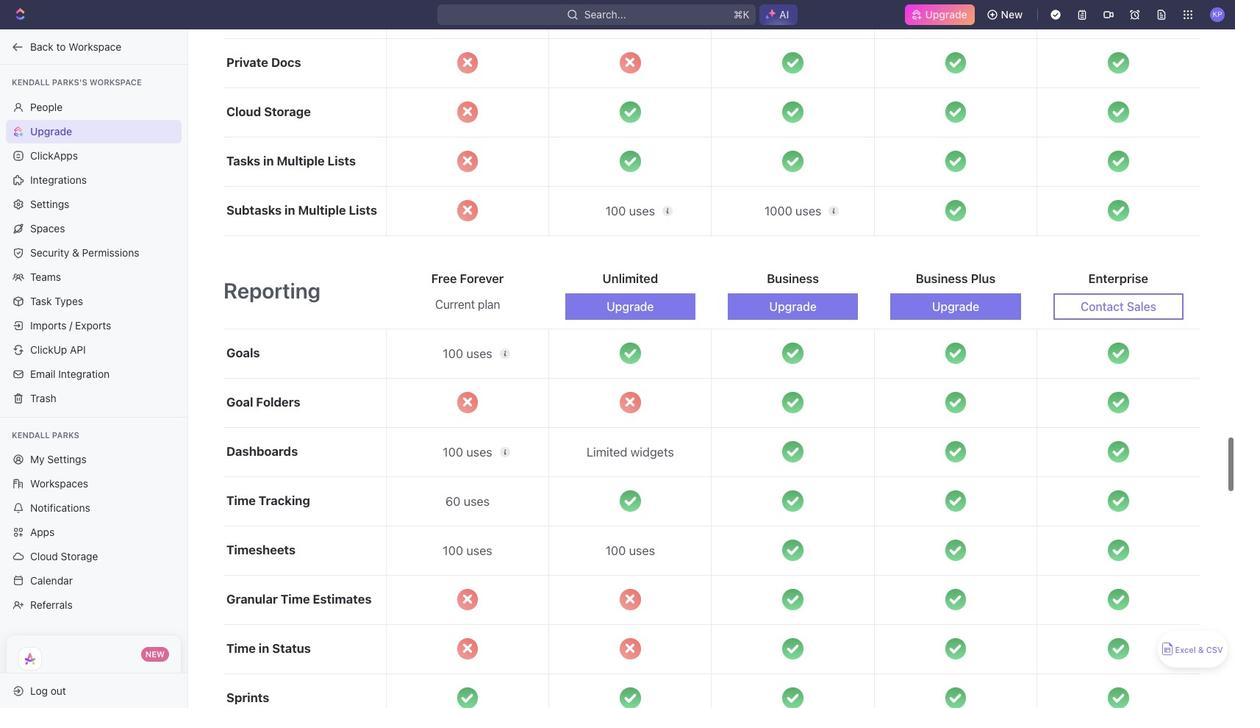 Task type: describe. For each thing, give the bounding box(es) containing it.
goals
[[227, 346, 260, 361]]

time tracking
[[227, 494, 310, 508]]

out
[[51, 684, 66, 697]]

new inside button
[[1001, 8, 1023, 21]]

& for csv
[[1199, 645, 1204, 655]]

multiple for tasks
[[277, 154, 325, 169]]

workspace for back to workspace
[[69, 40, 121, 53]]

1000 uses
[[765, 203, 822, 218]]

cloud storage link
[[6, 545, 182, 569]]

settings link
[[6, 192, 182, 216]]

trash link
[[6, 386, 182, 410]]

widgets
[[631, 445, 674, 459]]

⌘k
[[734, 8, 750, 21]]

apps link
[[6, 521, 182, 544]]

email
[[30, 367, 56, 380]]

security & permissions
[[30, 246, 139, 259]]

lists for subtasks in multiple lists
[[349, 203, 377, 218]]

dashboards
[[227, 444, 298, 459]]

clickup api link
[[6, 338, 182, 361]]

1 vertical spatial cloud storage
[[30, 550, 98, 563]]

private
[[227, 55, 268, 70]]

apps
[[30, 526, 55, 538]]

sales
[[1127, 300, 1157, 313]]

docs
[[271, 55, 301, 70]]

1 vertical spatial time
[[281, 592, 310, 607]]

tasks
[[227, 154, 260, 169]]

contact sales
[[1081, 300, 1157, 313]]

business for business plus
[[916, 271, 968, 286]]

timesheets
[[227, 543, 296, 558]]

teams
[[30, 270, 61, 283]]

unlimited
[[603, 271, 658, 286]]

task
[[30, 295, 52, 307]]

tasks in multiple lists
[[227, 154, 356, 169]]

new button
[[981, 3, 1032, 26]]

permissions
[[82, 246, 139, 259]]

current
[[435, 298, 475, 311]]

plus
[[971, 271, 996, 286]]

time in status
[[227, 641, 311, 656]]

private docs
[[227, 55, 301, 70]]

/
[[69, 319, 72, 331]]

search...
[[585, 8, 627, 21]]

workspaces link
[[6, 472, 182, 496]]

limited widgets
[[587, 445, 674, 459]]

2 vertical spatial close image
[[620, 589, 641, 610]]

folders
[[256, 395, 300, 410]]

business plus
[[916, 271, 996, 286]]

subtasks
[[227, 203, 282, 218]]

workspaces
[[30, 477, 88, 490]]

notifications link
[[6, 496, 182, 520]]

trash
[[30, 392, 56, 404]]

goal
[[227, 395, 253, 410]]

subtasks in multiple lists
[[227, 203, 377, 218]]

security & permissions link
[[6, 241, 182, 264]]

referrals link
[[6, 594, 182, 617]]

1 vertical spatial new
[[145, 649, 165, 659]]

1000
[[765, 203, 793, 218]]

task types
[[30, 295, 83, 307]]

kp
[[1213, 10, 1223, 19]]

csv
[[1207, 645, 1224, 655]]

upgrade for business plus
[[932, 300, 980, 313]]

close image for goal folders
[[457, 392, 478, 413]]

contact
[[1081, 300, 1124, 313]]

current plan
[[435, 298, 500, 311]]

60 uses
[[446, 494, 490, 509]]

my
[[30, 453, 45, 466]]

enterprise
[[1089, 271, 1149, 286]]

upgrade button for business
[[728, 293, 858, 320]]

kp button
[[1206, 3, 1230, 26]]

kendall for my settings
[[12, 430, 50, 439]]

clickup api
[[30, 343, 86, 356]]

upgrade for business
[[770, 300, 817, 313]]

reporting
[[224, 278, 321, 303]]

0 vertical spatial settings
[[30, 197, 69, 210]]

calendar link
[[6, 569, 182, 593]]

kendall parks's workspace
[[12, 77, 142, 87]]



Task type: locate. For each thing, give the bounding box(es) containing it.
0 horizontal spatial business
[[767, 271, 819, 286]]

granular
[[227, 592, 278, 607]]

1 vertical spatial close image
[[457, 392, 478, 413]]

kendall parks
[[12, 430, 79, 439]]

business
[[767, 271, 819, 286], [916, 271, 968, 286]]

0 horizontal spatial cloud storage
[[30, 550, 98, 563]]

multiple for subtasks
[[298, 203, 346, 218]]

teams link
[[6, 265, 182, 289]]

spaces
[[30, 222, 65, 234]]

uses
[[629, 203, 655, 218], [796, 203, 822, 218], [467, 346, 493, 361], [467, 445, 493, 459], [464, 494, 490, 509], [467, 543, 493, 558], [629, 543, 655, 558]]

upgrade for unlimited
[[607, 300, 654, 313]]

&
[[72, 246, 79, 259], [1199, 645, 1204, 655]]

1 horizontal spatial &
[[1199, 645, 1204, 655]]

storage
[[264, 105, 311, 119], [61, 550, 98, 563]]

to
[[56, 40, 66, 53]]

lists for tasks in multiple lists
[[328, 154, 356, 169]]

api
[[70, 343, 86, 356]]

1 vertical spatial cloud
[[30, 550, 58, 563]]

1 vertical spatial in
[[285, 203, 295, 218]]

ai
[[780, 8, 790, 21]]

1 business from the left
[[767, 271, 819, 286]]

upgrade link
[[905, 4, 975, 25], [6, 120, 182, 143]]

upgrade button for business plus
[[891, 293, 1021, 320]]

multiple down tasks in multiple lists
[[298, 203, 346, 218]]

limited
[[587, 445, 628, 459]]

1 vertical spatial &
[[1199, 645, 1204, 655]]

cloud
[[227, 105, 261, 119], [30, 550, 58, 563]]

workspace up the 'people' link at the left top of the page
[[90, 77, 142, 87]]

business for business
[[767, 271, 819, 286]]

close image
[[457, 52, 478, 73], [620, 52, 641, 73], [457, 102, 478, 123], [457, 151, 478, 172], [620, 392, 641, 413], [457, 589, 478, 610], [457, 639, 478, 660], [620, 639, 641, 660]]

in for tasks
[[263, 154, 274, 169]]

1 kendall from the top
[[12, 77, 50, 87]]

kendall
[[12, 77, 50, 87], [12, 430, 50, 439]]

1 horizontal spatial cloud
[[227, 105, 261, 119]]

my settings link
[[6, 448, 182, 471]]

1 horizontal spatial cloud storage
[[227, 105, 311, 119]]

0 vertical spatial upgrade link
[[905, 4, 975, 25]]

types
[[55, 295, 83, 307]]

0 horizontal spatial upgrade button
[[565, 293, 696, 320]]

& for permissions
[[72, 246, 79, 259]]

excel & csv
[[1176, 645, 1224, 655]]

log out button
[[6, 679, 175, 703]]

storage down the docs
[[264, 105, 311, 119]]

1 vertical spatial workspace
[[90, 77, 142, 87]]

60
[[446, 494, 461, 509]]

upgrade
[[926, 8, 968, 21], [30, 125, 72, 137], [607, 300, 654, 313], [770, 300, 817, 313], [932, 300, 980, 313]]

integration
[[58, 367, 110, 380]]

time up "sprints"
[[227, 641, 256, 656]]

multiple up subtasks in multiple lists
[[277, 154, 325, 169]]

clickup
[[30, 343, 67, 356]]

1 horizontal spatial storage
[[264, 105, 311, 119]]

0 vertical spatial time
[[227, 494, 256, 508]]

1 vertical spatial upgrade link
[[6, 120, 182, 143]]

multiple
[[277, 154, 325, 169], [298, 203, 346, 218]]

in left status
[[259, 641, 269, 656]]

cloud storage up the calendar
[[30, 550, 98, 563]]

tracking
[[259, 494, 310, 508]]

2 vertical spatial in
[[259, 641, 269, 656]]

1 horizontal spatial new
[[1001, 8, 1023, 21]]

2 business from the left
[[916, 271, 968, 286]]

0 horizontal spatial upgrade link
[[6, 120, 182, 143]]

time right granular
[[281, 592, 310, 607]]

goal folders
[[227, 395, 300, 410]]

granular time estimates
[[227, 592, 372, 607]]

100 uses
[[606, 203, 655, 218], [443, 346, 493, 361], [443, 445, 493, 459], [443, 543, 493, 558], [606, 543, 655, 558]]

0 vertical spatial close image
[[457, 200, 478, 221]]

0 horizontal spatial &
[[72, 246, 79, 259]]

upgrade link left new button
[[905, 4, 975, 25]]

time for time tracking
[[227, 494, 256, 508]]

cloud storage
[[227, 105, 311, 119], [30, 550, 98, 563]]

exports
[[75, 319, 111, 331]]

check image
[[783, 52, 804, 73], [1109, 52, 1130, 73], [783, 102, 804, 123], [946, 102, 967, 123], [783, 151, 804, 172], [946, 151, 967, 172], [946, 343, 967, 364], [1109, 343, 1130, 364], [946, 392, 967, 413], [1109, 392, 1130, 413], [783, 442, 804, 462], [946, 442, 967, 462], [1109, 442, 1130, 462], [620, 491, 641, 512], [946, 491, 967, 512], [1109, 491, 1130, 512], [783, 540, 804, 561], [946, 540, 967, 561], [1109, 540, 1130, 561], [783, 639, 804, 660], [1109, 639, 1130, 660], [457, 688, 478, 708], [620, 688, 641, 708], [946, 688, 967, 708], [1109, 688, 1130, 708]]

email integration
[[30, 367, 110, 380]]

& right security
[[72, 246, 79, 259]]

kendall for people
[[12, 77, 50, 87]]

email integration link
[[6, 362, 182, 386]]

back to workspace
[[30, 40, 121, 53]]

2 horizontal spatial upgrade button
[[891, 293, 1021, 320]]

settings down parks at the left of page
[[47, 453, 87, 466]]

time for time in status
[[227, 641, 256, 656]]

in right subtasks
[[285, 203, 295, 218]]

1 vertical spatial lists
[[349, 203, 377, 218]]

workspace
[[69, 40, 121, 53], [90, 77, 142, 87]]

kendall up my
[[12, 430, 50, 439]]

check image
[[946, 52, 967, 73], [620, 102, 641, 123], [1109, 102, 1130, 123], [620, 151, 641, 172], [1109, 151, 1130, 172], [946, 200, 967, 221], [1109, 200, 1130, 221], [620, 343, 641, 364], [783, 343, 804, 364], [783, 392, 804, 413], [783, 491, 804, 512], [783, 589, 804, 610], [946, 589, 967, 610], [1109, 589, 1130, 610], [946, 639, 967, 660], [783, 688, 804, 708]]

forever
[[460, 271, 504, 286]]

0 vertical spatial new
[[1001, 8, 1023, 21]]

people
[[30, 100, 63, 113]]

sprints
[[227, 691, 269, 705]]

0 vertical spatial multiple
[[277, 154, 325, 169]]

cloud down apps
[[30, 550, 58, 563]]

people link
[[6, 95, 182, 119]]

workspace right 'to'
[[69, 40, 121, 53]]

clickapps
[[30, 149, 78, 161]]

1 upgrade button from the left
[[565, 293, 696, 320]]

close image for subtasks in multiple lists
[[457, 200, 478, 221]]

100
[[606, 203, 626, 218], [443, 346, 463, 361], [443, 445, 463, 459], [443, 543, 463, 558], [606, 543, 626, 558]]

workspace for kendall parks's workspace
[[90, 77, 142, 87]]

free forever
[[431, 271, 504, 286]]

1 vertical spatial multiple
[[298, 203, 346, 218]]

imports
[[30, 319, 67, 331]]

cloud storage down private docs
[[227, 105, 311, 119]]

0 vertical spatial workspace
[[69, 40, 121, 53]]

settings up spaces
[[30, 197, 69, 210]]

1 horizontal spatial upgrade link
[[905, 4, 975, 25]]

2 vertical spatial time
[[227, 641, 256, 656]]

notifications
[[30, 502, 90, 514]]

excel & csv link
[[1158, 631, 1228, 668]]

0 vertical spatial cloud
[[227, 105, 261, 119]]

in for subtasks
[[285, 203, 295, 218]]

business left plus
[[916, 271, 968, 286]]

0 vertical spatial storage
[[264, 105, 311, 119]]

clickapps link
[[6, 144, 182, 167]]

calendar
[[30, 574, 73, 587]]

parks
[[52, 430, 79, 439]]

plan
[[478, 298, 500, 311]]

upgrade link up clickapps link
[[6, 120, 182, 143]]

0 horizontal spatial new
[[145, 649, 165, 659]]

0 horizontal spatial cloud
[[30, 550, 58, 563]]

business down 1000 uses
[[767, 271, 819, 286]]

estimates
[[313, 592, 372, 607]]

imports / exports
[[30, 319, 111, 331]]

0 vertical spatial cloud storage
[[227, 105, 311, 119]]

kendall up people
[[12, 77, 50, 87]]

cloud up tasks
[[227, 105, 261, 119]]

imports / exports link
[[6, 314, 182, 337]]

integrations link
[[6, 168, 182, 192]]

3 upgrade button from the left
[[891, 293, 1021, 320]]

spaces link
[[6, 217, 182, 240]]

0 vertical spatial kendall
[[12, 77, 50, 87]]

workspace inside button
[[69, 40, 121, 53]]

free
[[431, 271, 457, 286]]

back
[[30, 40, 54, 53]]

& left csv
[[1199, 645, 1204, 655]]

new
[[1001, 8, 1023, 21], [145, 649, 165, 659]]

lists
[[328, 154, 356, 169], [349, 203, 377, 218]]

in for time
[[259, 641, 269, 656]]

2 kendall from the top
[[12, 430, 50, 439]]

contact sales button
[[1054, 293, 1184, 320]]

storage down apps link
[[61, 550, 98, 563]]

1 vertical spatial storage
[[61, 550, 98, 563]]

time left tracking
[[227, 494, 256, 508]]

1 horizontal spatial upgrade button
[[728, 293, 858, 320]]

0 horizontal spatial storage
[[61, 550, 98, 563]]

log out
[[30, 684, 66, 697]]

1 vertical spatial kendall
[[12, 430, 50, 439]]

2 upgrade button from the left
[[728, 293, 858, 320]]

back to workspace button
[[6, 35, 174, 58]]

close image
[[457, 200, 478, 221], [457, 392, 478, 413], [620, 589, 641, 610]]

1 horizontal spatial business
[[916, 271, 968, 286]]

upgrade button for unlimited
[[565, 293, 696, 320]]

0 vertical spatial &
[[72, 246, 79, 259]]

1 vertical spatial settings
[[47, 453, 87, 466]]

ai button
[[760, 4, 798, 25]]

parks's
[[52, 77, 87, 87]]

0 vertical spatial in
[[263, 154, 274, 169]]

0 vertical spatial lists
[[328, 154, 356, 169]]

in right tasks
[[263, 154, 274, 169]]

upgrade button
[[565, 293, 696, 320], [728, 293, 858, 320], [891, 293, 1021, 320]]

excel
[[1176, 645, 1196, 655]]

time
[[227, 494, 256, 508], [281, 592, 310, 607], [227, 641, 256, 656]]

my settings
[[30, 453, 87, 466]]

log
[[30, 684, 48, 697]]



Task type: vqa. For each thing, say whether or not it's contained in the screenshot.
bottom 'Doc'
no



